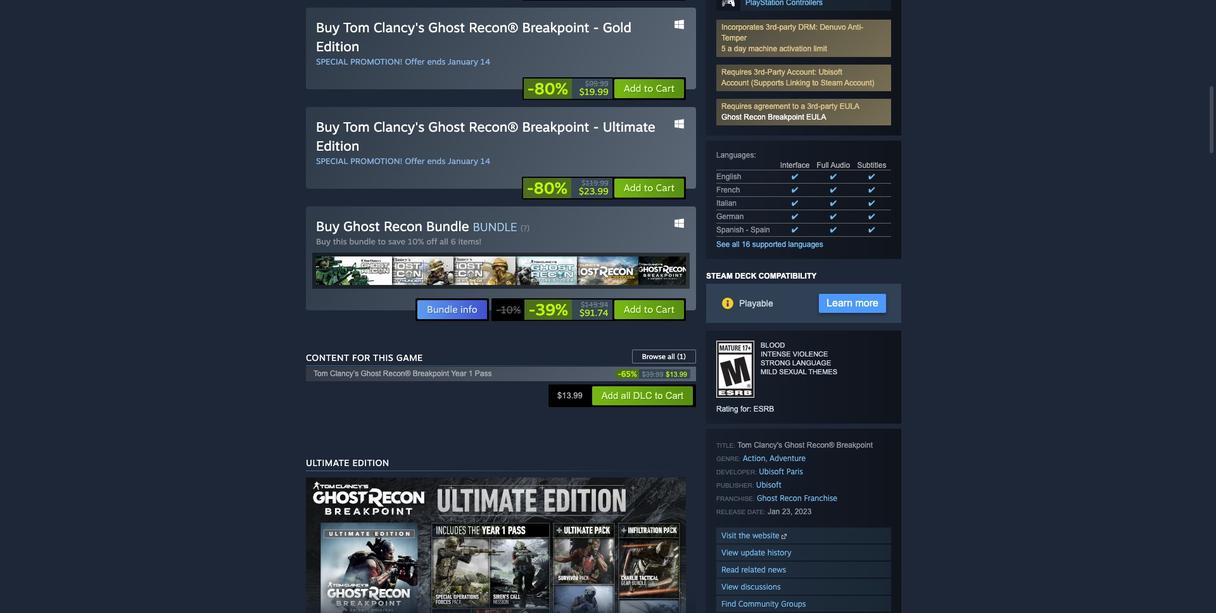 Task type: vqa. For each thing, say whether or not it's contained in the screenshot.
as
no



Task type: locate. For each thing, give the bounding box(es) containing it.
- up (?)
[[527, 178, 534, 198]]

ghost inside the requires agreement to a 3rd-party eula ghost recon breakpoint eula
[[722, 113, 742, 122]]

14 for ultimate
[[481, 156, 491, 166]]

ubisoft up ubisoft link
[[759, 467, 784, 476]]

ghost
[[428, 19, 465, 35], [722, 113, 742, 122], [428, 118, 465, 135], [343, 218, 380, 234], [361, 369, 381, 378], [785, 441, 805, 450], [757, 494, 778, 503]]

3rd- up machine
[[766, 23, 780, 32]]

1 vertical spatial party
[[821, 102, 838, 111]]

1 vertical spatial eula
[[807, 113, 826, 122]]

buy tom clancy's ghost recon® breakpoint - ultimate edition special promotion! offer ends january 14
[[316, 118, 656, 166]]

release
[[717, 509, 746, 516]]

10% left "-39%"
[[501, 303, 521, 316]]

0 horizontal spatial eula
[[807, 113, 826, 122]]

breakpoint down agreement
[[768, 113, 804, 122]]

view down read
[[722, 582, 739, 592]]

language
[[793, 359, 831, 367]]

1 vertical spatial bundle
[[427, 303, 458, 316]]

1 vertical spatial ultimate
[[306, 457, 350, 468]]

items!
[[458, 236, 482, 246]]

themes
[[809, 368, 838, 376]]

3rd- up account (supports
[[754, 68, 768, 77]]

party inside the requires agreement to a 3rd-party eula ghost recon breakpoint eula
[[821, 102, 838, 111]]

add all dlc to cart
[[602, 390, 684, 401]]

cart
[[656, 82, 675, 94], [656, 182, 675, 194], [656, 303, 675, 316], [666, 390, 684, 401]]

recon down agreement
[[744, 113, 766, 122]]

to inside requires 3rd-party account: ubisoft account (supports linking to steam account)
[[812, 79, 819, 87]]

$23.99
[[579, 186, 609, 196]]

title:
[[717, 442, 736, 449]]

2 buy from the top
[[316, 118, 340, 135]]

special inside "buy tom clancy's ghost recon® breakpoint - ultimate edition special promotion! offer ends january 14"
[[316, 156, 348, 166]]

requires inside requires 3rd-party account: ubisoft account (supports linking to steam account)
[[722, 68, 752, 77]]

1 horizontal spatial ultimate
[[603, 118, 656, 135]]

2 special from the top
[[316, 156, 348, 166]]

1 add to cart from the top
[[624, 82, 675, 94]]

dlc
[[633, 390, 652, 401]]

date:
[[748, 509, 766, 516]]

january inside buy tom clancy's ghost recon® breakpoint - gold edition special promotion! offer ends january 14
[[448, 56, 478, 67]]

party left 'drm:'
[[780, 23, 796, 32]]

breakpoint down $19.99
[[522, 118, 589, 135]]

view for view update history
[[722, 548, 739, 558]]

cart for add to cart "link" for buy tom clancy's ghost recon® breakpoint - gold edition
[[656, 82, 675, 94]]

0 vertical spatial 80%
[[535, 79, 568, 98]]

14 inside "buy tom clancy's ghost recon® breakpoint - ultimate edition special promotion! offer ends january 14"
[[481, 156, 491, 166]]

recon up 23,
[[780, 494, 802, 503]]

ends for buy tom clancy's ghost recon® breakpoint - gold edition
[[427, 56, 446, 67]]

january for gold
[[448, 56, 478, 67]]

to right $99.99
[[644, 82, 653, 94]]

all for browse all (1)
[[668, 352, 675, 361]]

1 vertical spatial 10%
[[501, 303, 521, 316]]

requires inside the requires agreement to a 3rd-party eula ghost recon breakpoint eula
[[722, 102, 752, 111]]

0 vertical spatial edition
[[316, 38, 359, 54]]

requires down account (supports
[[722, 102, 752, 111]]

edition for buy tom clancy's ghost recon® breakpoint - ultimate edition
[[316, 137, 359, 154]]

0 vertical spatial party
[[780, 23, 796, 32]]

full audio
[[817, 161, 850, 170]]

0 vertical spatial a
[[728, 44, 732, 53]]

14 for gold
[[481, 56, 491, 67]]

0 vertical spatial ultimate
[[603, 118, 656, 135]]

1 horizontal spatial 10%
[[501, 303, 521, 316]]

3rd- inside incorporates 3rd-party drm: denuvo anti- temper 5 a day machine activation limit
[[766, 23, 780, 32]]

view up read
[[722, 548, 739, 558]]

a inside incorporates 3rd-party drm: denuvo anti- temper 5 a day machine activation limit
[[728, 44, 732, 53]]

tom for ultimate
[[343, 118, 370, 135]]

tom inside buy tom clancy's ghost recon® breakpoint - gold edition special promotion! offer ends january 14
[[343, 19, 370, 35]]

breakpoint inside buy tom clancy's ghost recon® breakpoint - gold edition special promotion! offer ends january 14
[[522, 19, 589, 35]]

offer
[[405, 56, 425, 67], [405, 156, 425, 166]]

recon® for ultimate
[[469, 118, 518, 135]]

add to cart up browse
[[624, 303, 675, 316]]

clancy's
[[374, 19, 425, 35], [374, 118, 425, 135], [754, 441, 783, 450]]

french
[[717, 186, 740, 194]]

interface
[[780, 161, 810, 170]]

ends for buy tom clancy's ghost recon® breakpoint - ultimate edition
[[427, 156, 446, 166]]

buy for gold
[[316, 19, 340, 35]]

read related news link
[[717, 562, 891, 578]]

buy inside buy tom clancy's ghost recon® breakpoint - gold edition special promotion! offer ends january 14
[[316, 19, 340, 35]]

80% left $119.99 $23.99
[[534, 178, 568, 198]]

0 vertical spatial january
[[448, 56, 478, 67]]

breakpoint inside "buy tom clancy's ghost recon® breakpoint - ultimate edition special promotion! offer ends january 14"
[[522, 118, 589, 135]]

2 vertical spatial 3rd-
[[807, 102, 821, 111]]

tom for gold
[[343, 19, 370, 35]]

a down linking
[[801, 102, 805, 111]]

2 add to cart link from the top
[[614, 178, 685, 198]]

recon®
[[469, 19, 518, 35], [469, 118, 518, 135], [383, 369, 411, 378], [807, 441, 835, 450]]

tom
[[343, 19, 370, 35], [343, 118, 370, 135], [314, 369, 328, 378], [738, 441, 752, 450]]

to left save
[[378, 236, 386, 246]]

breakpoint up franchise
[[837, 441, 873, 450]]

breakpoint inside title: tom clancy's ghost recon® breakpoint genre: action , adventure developer: ubisoft paris publisher: ubisoft franchise: ghost recon franchise release date: jan 23, 2023
[[837, 441, 873, 450]]

1 vertical spatial special
[[316, 156, 348, 166]]

add to cart link for buy tom clancy's ghost recon® breakpoint - ultimate edition
[[614, 178, 685, 198]]

3rd- down linking
[[807, 102, 821, 111]]

$149.94 $91.74
[[580, 300, 609, 318]]

14 inside buy tom clancy's ghost recon® breakpoint - gold edition special promotion! offer ends january 14
[[481, 56, 491, 67]]

4 buy from the top
[[316, 236, 331, 246]]

add to cart link for buy tom clancy's ghost recon® breakpoint - gold edition
[[614, 79, 685, 99]]

breakpoint for ultimate
[[522, 118, 589, 135]]

ubisoft paris link
[[759, 467, 803, 476]]

- inside "buy tom clancy's ghost recon® breakpoint - ultimate edition special promotion! offer ends january 14"
[[593, 118, 599, 135]]

1 vertical spatial promotion!
[[351, 156, 403, 166]]

2 offer from the top
[[405, 156, 425, 166]]

read
[[722, 565, 739, 575]]

add to cart link right $99.99
[[614, 79, 685, 99]]

edition inside buy tom clancy's ghost recon® breakpoint - gold edition special promotion! offer ends january 14
[[316, 38, 359, 54]]

steam down account: ubisoft
[[821, 79, 843, 87]]

game
[[396, 352, 423, 363]]

compatibility
[[759, 272, 817, 281]]

- down $19.99
[[593, 118, 599, 135]]

1 vertical spatial 14
[[481, 156, 491, 166]]

0 vertical spatial requires
[[722, 68, 752, 77]]

1 vertical spatial edition
[[316, 137, 359, 154]]

2 14 from the top
[[481, 156, 491, 166]]

developer:
[[717, 469, 757, 476]]

buy inside "buy tom clancy's ghost recon® breakpoint - ultimate edition special promotion! offer ends january 14"
[[316, 118, 340, 135]]

2 view from the top
[[722, 582, 739, 592]]

1 january from the top
[[448, 56, 478, 67]]

add to cart link up browse
[[614, 300, 685, 320]]

offer for buy tom clancy's ghost recon® breakpoint - ultimate edition
[[405, 156, 425, 166]]

bundle left info
[[427, 303, 458, 316]]

cart for add to cart "link" corresponding to buy tom clancy's ghost recon® breakpoint - ultimate edition
[[656, 182, 675, 194]]

adventure link
[[770, 454, 806, 463]]

- left the spain
[[746, 226, 749, 234]]

add to cart for buy tom clancy's ghost recon® breakpoint - ultimate edition
[[624, 182, 675, 194]]

all left 6 at top left
[[440, 236, 448, 246]]

0 vertical spatial special
[[316, 56, 348, 67]]

1 vertical spatial clancy's
[[374, 118, 425, 135]]

$13.99
[[666, 370, 687, 378], [558, 391, 583, 400]]

account (supports
[[722, 79, 784, 87]]

to
[[812, 79, 819, 87], [644, 82, 653, 94], [793, 102, 799, 111], [644, 182, 653, 194], [378, 236, 386, 246], [644, 303, 653, 316], [655, 390, 663, 401]]

1 ends from the top
[[427, 56, 446, 67]]

0 vertical spatial add to cart
[[624, 82, 675, 94]]

2 vertical spatial recon
[[780, 494, 802, 503]]

1 vertical spatial a
[[801, 102, 805, 111]]

view update history
[[722, 548, 792, 558]]

bundle inside "link"
[[427, 303, 458, 316]]

bundle up 6 at top left
[[426, 218, 469, 234]]

0 vertical spatial 10%
[[408, 236, 424, 246]]

linking
[[786, 79, 810, 87]]

2 requires from the top
[[722, 102, 752, 111]]

add to cart link
[[614, 79, 685, 99], [614, 178, 685, 198], [614, 300, 685, 320]]

franchise
[[804, 494, 838, 503]]

for:
[[741, 405, 752, 414]]

- left gold
[[593, 19, 599, 35]]

languages :
[[717, 151, 756, 160]]

eula down account)
[[840, 102, 860, 111]]

tom inside "buy tom clancy's ghost recon® breakpoint - ultimate edition special promotion! offer ends january 14"
[[343, 118, 370, 135]]

ends inside "buy tom clancy's ghost recon® breakpoint - ultimate edition special promotion! offer ends january 14"
[[427, 156, 446, 166]]

0 horizontal spatial ultimate
[[306, 457, 350, 468]]

steam
[[821, 79, 843, 87], [706, 272, 733, 281]]

1 vertical spatial 80%
[[534, 178, 568, 198]]

1 special from the top
[[316, 56, 348, 67]]

$13.99 inside -65% $39.99 $13.99
[[666, 370, 687, 378]]

0 vertical spatial 14
[[481, 56, 491, 67]]

1 vertical spatial view
[[722, 582, 739, 592]]

-80% up (?)
[[527, 178, 568, 198]]

buy ghost recon bundle bundle (?)
[[316, 218, 530, 234]]

promotion! inside buy tom clancy's ghost recon® breakpoint - gold edition special promotion! offer ends january 14
[[351, 56, 403, 67]]

tom inside title: tom clancy's ghost recon® breakpoint genre: action , adventure developer: ubisoft paris publisher: ubisoft franchise: ghost recon franchise release date: jan 23, 2023
[[738, 441, 752, 450]]

all left 16
[[732, 240, 740, 249]]

1 horizontal spatial party
[[821, 102, 838, 111]]

see all 16 supported languages
[[717, 240, 823, 249]]

cart for first add to cart "link" from the bottom of the page
[[656, 303, 675, 316]]

1 vertical spatial january
[[448, 156, 478, 166]]

1 vertical spatial $13.99
[[558, 391, 583, 400]]

special for buy tom clancy's ghost recon® breakpoint - ultimate edition
[[316, 156, 348, 166]]

eula
[[840, 102, 860, 111], [807, 113, 826, 122]]

1 vertical spatial ends
[[427, 156, 446, 166]]

0 vertical spatial 3rd-
[[766, 23, 780, 32]]

1 offer from the top
[[405, 56, 425, 67]]

0 vertical spatial add to cart link
[[614, 79, 685, 99]]

recon® inside "buy tom clancy's ghost recon® breakpoint - ultimate edition special promotion! offer ends january 14"
[[469, 118, 518, 135]]

1 vertical spatial recon
[[384, 218, 423, 234]]

23,
[[782, 507, 793, 516]]

add right $119.99
[[624, 182, 642, 194]]

2 horizontal spatial recon
[[780, 494, 802, 503]]

1 horizontal spatial recon
[[744, 113, 766, 122]]

10%
[[408, 236, 424, 246], [501, 303, 521, 316]]

- right -10%
[[529, 300, 536, 319]]

0 vertical spatial bundle
[[426, 218, 469, 234]]

3 add to cart link from the top
[[614, 300, 685, 320]]

(1)
[[677, 352, 686, 361]]

recon® inside title: tom clancy's ghost recon® breakpoint genre: action , adventure developer: ubisoft paris publisher: ubisoft franchise: ghost recon franchise release date: jan 23, 2023
[[807, 441, 835, 450]]

add to cart
[[624, 82, 675, 94], [624, 182, 675, 194], [624, 303, 675, 316]]

0 vertical spatial promotion!
[[351, 56, 403, 67]]

ends inside buy tom clancy's ghost recon® breakpoint - gold edition special promotion! offer ends january 14
[[427, 56, 446, 67]]

to right agreement
[[793, 102, 799, 111]]

promotion! for buy tom clancy's ghost recon® breakpoint - gold edition
[[351, 56, 403, 67]]

1 horizontal spatial $13.99
[[666, 370, 687, 378]]

2 promotion! from the top
[[351, 156, 403, 166]]

39%
[[536, 300, 568, 319]]

supported
[[752, 240, 786, 249]]

-
[[593, 19, 599, 35], [528, 79, 535, 98], [593, 118, 599, 135], [527, 178, 534, 198], [746, 226, 749, 234], [529, 300, 536, 319], [496, 303, 501, 316], [618, 369, 621, 379]]

1 vertical spatial requires
[[722, 102, 752, 111]]

info
[[461, 303, 478, 316]]

80% for gold
[[535, 79, 568, 98]]

strong
[[761, 359, 791, 367]]

1 horizontal spatial a
[[801, 102, 805, 111]]

languages
[[717, 151, 754, 160]]

the
[[739, 531, 750, 540]]

0 horizontal spatial a
[[728, 44, 732, 53]]

content
[[306, 352, 349, 363]]

promotion! inside "buy tom clancy's ghost recon® breakpoint - ultimate edition special promotion! offer ends january 14"
[[351, 156, 403, 166]]

0 vertical spatial steam
[[821, 79, 843, 87]]

1 vertical spatial ubisoft
[[756, 480, 782, 490]]

anti-
[[848, 23, 864, 32]]

2 add to cart from the top
[[624, 182, 675, 194]]

0 vertical spatial offer
[[405, 56, 425, 67]]

edition inside "buy tom clancy's ghost recon® breakpoint - ultimate edition special promotion! offer ends january 14"
[[316, 137, 359, 154]]

0 vertical spatial -80%
[[528, 79, 568, 98]]

0 vertical spatial ubisoft
[[759, 467, 784, 476]]

0 horizontal spatial steam
[[706, 272, 733, 281]]

action link
[[743, 454, 766, 463]]

visit
[[722, 531, 737, 540]]

1 add to cart link from the top
[[614, 79, 685, 99]]

add to cart right $99.99
[[624, 82, 675, 94]]

recon® for action
[[807, 441, 835, 450]]

add to cart right $119.99
[[624, 182, 675, 194]]

steam inside requires 3rd-party account: ubisoft account (supports linking to steam account)
[[821, 79, 843, 87]]

browse
[[642, 352, 666, 361]]

a right 5
[[728, 44, 732, 53]]

1 vertical spatial offer
[[405, 156, 425, 166]]

promotion! for buy tom clancy's ghost recon® breakpoint - ultimate edition
[[351, 156, 403, 166]]

all left (1)
[[668, 352, 675, 361]]

80%
[[535, 79, 568, 98], [534, 178, 568, 198]]

january inside "buy tom clancy's ghost recon® breakpoint - ultimate edition special promotion! offer ends january 14"
[[448, 156, 478, 166]]

clancy's for buy tom clancy's ghost recon® breakpoint - ultimate edition
[[374, 118, 425, 135]]

ubisoft down ubisoft paris link
[[756, 480, 782, 490]]

eula down linking
[[807, 113, 826, 122]]

clancy's inside buy tom clancy's ghost recon® breakpoint - gold edition special promotion! offer ends january 14
[[374, 19, 425, 35]]

1 horizontal spatial steam
[[821, 79, 843, 87]]

$99.99
[[585, 79, 609, 88]]

2 january from the top
[[448, 156, 478, 166]]

ultimate inside "buy tom clancy's ghost recon® breakpoint - ultimate edition special promotion! offer ends january 14"
[[603, 118, 656, 135]]

80% left $99.99 $19.99
[[535, 79, 568, 98]]

requires for requires agreement to a 3rd-party eula ghost recon breakpoint eula
[[722, 102, 752, 111]]

add
[[624, 82, 642, 94], [624, 182, 642, 194], [624, 303, 642, 316], [602, 390, 619, 401]]

2 vertical spatial clancy's
[[754, 441, 783, 450]]

65%
[[621, 369, 637, 379]]

0 vertical spatial clancy's
[[374, 19, 425, 35]]

2 ends from the top
[[427, 156, 446, 166]]

clancy's inside "buy tom clancy's ghost recon® breakpoint - ultimate edition special promotion! offer ends january 14"
[[374, 118, 425, 135]]

2 vertical spatial add to cart link
[[614, 300, 685, 320]]

1 view from the top
[[722, 548, 739, 558]]

1 vertical spatial -80%
[[527, 178, 568, 198]]

requires up account (supports
[[722, 68, 752, 77]]

steam left deck
[[706, 272, 733, 281]]

- right info
[[496, 303, 501, 316]]

$99.99 $19.99
[[580, 79, 609, 97]]

3rd-
[[766, 23, 780, 32], [754, 68, 768, 77], [807, 102, 821, 111]]

recon® inside buy tom clancy's ghost recon® breakpoint - gold edition special promotion! offer ends january 14
[[469, 19, 518, 35]]

0 vertical spatial view
[[722, 548, 739, 558]]

1 promotion! from the top
[[351, 56, 403, 67]]

0 horizontal spatial recon
[[384, 218, 423, 234]]

1 vertical spatial add to cart link
[[614, 178, 685, 198]]

genre:
[[717, 456, 741, 462]]

0 vertical spatial recon
[[744, 113, 766, 122]]

breakpoint left gold
[[522, 19, 589, 35]]

more
[[856, 298, 879, 309]]

offer inside buy tom clancy's ghost recon® breakpoint - gold edition special promotion! offer ends january 14
[[405, 56, 425, 67]]

1 horizontal spatial eula
[[840, 102, 860, 111]]

1 buy from the top
[[316, 19, 340, 35]]

special inside buy tom clancy's ghost recon® breakpoint - gold edition special promotion! offer ends january 14
[[316, 56, 348, 67]]

$39.99
[[642, 370, 664, 378]]

1 vertical spatial add to cart
[[624, 182, 675, 194]]

buy for ultimate
[[316, 118, 340, 135]]

add to cart link right $119.99
[[614, 178, 685, 198]]

all left dlc
[[621, 390, 631, 401]]

0 vertical spatial $13.99
[[666, 370, 687, 378]]

offer inside "buy tom clancy's ghost recon® breakpoint - ultimate edition special promotion! offer ends january 14"
[[405, 156, 425, 166]]

recon up buy this bundle to save 10% off all 6 items!
[[384, 218, 423, 234]]

add left dlc
[[602, 390, 619, 401]]

offer for buy tom clancy's ghost recon® breakpoint - gold edition
[[405, 56, 425, 67]]

1 14 from the top
[[481, 56, 491, 67]]

1 vertical spatial 3rd-
[[754, 68, 768, 77]]

14
[[481, 56, 491, 67], [481, 156, 491, 166]]

learn more
[[827, 298, 879, 309]]

all for add all dlc to cart
[[621, 390, 631, 401]]

$149.94
[[581, 300, 609, 309]]

to down account: ubisoft
[[812, 79, 819, 87]]

10% left off
[[408, 236, 424, 246]]

day
[[734, 44, 747, 53]]

0 vertical spatial ends
[[427, 56, 446, 67]]

✔
[[792, 172, 798, 181], [830, 172, 837, 181], [869, 172, 875, 181], [792, 186, 798, 194], [830, 186, 837, 194], [869, 186, 875, 194], [792, 199, 798, 208], [830, 199, 837, 208], [869, 199, 875, 208], [792, 212, 798, 221], [830, 212, 837, 221], [869, 212, 875, 221], [792, 226, 798, 234], [830, 226, 837, 234], [869, 226, 875, 234]]

incorporates 3rd-party drm: denuvo anti- temper 5 a day machine activation limit
[[722, 23, 864, 53]]

to right $119.99
[[644, 182, 653, 194]]

view for view discussions
[[722, 582, 739, 592]]

2 vertical spatial add to cart
[[624, 303, 675, 316]]

-80% left $99.99 $19.99
[[528, 79, 568, 98]]

0 horizontal spatial party
[[780, 23, 796, 32]]

party down account: ubisoft
[[821, 102, 838, 111]]

to right dlc
[[655, 390, 663, 401]]

1 vertical spatial steam
[[706, 272, 733, 281]]

1 requires from the top
[[722, 68, 752, 77]]

3rd- inside requires 3rd-party account: ubisoft account (supports linking to steam account)
[[754, 68, 768, 77]]



Task type: describe. For each thing, give the bounding box(es) containing it.
gold
[[603, 19, 632, 35]]

:
[[754, 151, 756, 160]]

intense
[[761, 350, 791, 358]]

3rd- for party
[[766, 23, 780, 32]]

paris
[[787, 467, 803, 476]]

-80% for ultimate
[[527, 178, 568, 198]]

breakpoint for gold
[[522, 19, 589, 35]]

this
[[333, 236, 347, 246]]

2 vertical spatial edition
[[353, 457, 389, 468]]

find community groups
[[722, 599, 806, 609]]

recon inside the requires agreement to a 3rd-party eula ghost recon breakpoint eula
[[744, 113, 766, 122]]

add to cart for buy tom clancy's ghost recon® breakpoint - gold edition
[[624, 82, 675, 94]]

see all 16 supported languages link
[[717, 240, 823, 249]]

mild
[[761, 368, 778, 376]]

3rd- inside the requires agreement to a 3rd-party eula ghost recon breakpoint eula
[[807, 102, 821, 111]]

add right $149.94
[[624, 303, 642, 316]]

off
[[427, 236, 437, 246]]

incorporates
[[722, 23, 764, 32]]

read related news
[[722, 565, 786, 575]]

to up browse
[[644, 303, 653, 316]]

full
[[817, 161, 829, 170]]

a inside the requires agreement to a 3rd-party eula ghost recon breakpoint eula
[[801, 102, 805, 111]]

blood intense violence strong language mild sexual themes
[[761, 341, 838, 376]]

see
[[717, 240, 730, 249]]

breakpoint down game
[[413, 369, 449, 378]]

0 horizontal spatial $13.99
[[558, 391, 583, 400]]

3 add to cart from the top
[[624, 303, 675, 316]]

buy for all
[[316, 236, 331, 246]]

- inside buy tom clancy's ghost recon® breakpoint - gold edition special promotion! offer ends january 14
[[593, 19, 599, 35]]

italian
[[717, 199, 737, 208]]

0 horizontal spatial 10%
[[408, 236, 424, 246]]

sexual
[[779, 368, 807, 376]]

website
[[753, 531, 780, 540]]

all for see all 16 supported languages
[[732, 240, 740, 249]]

- left $99.99 $19.99
[[528, 79, 535, 98]]

party
[[768, 68, 785, 77]]

esrb
[[754, 405, 774, 414]]

ultimate edition
[[306, 457, 389, 468]]

-10%
[[496, 303, 521, 316]]

view update history link
[[717, 545, 891, 561]]

find
[[722, 599, 736, 609]]

ghost recon franchise link
[[757, 494, 838, 503]]

3 buy from the top
[[316, 218, 340, 234]]

buy tom clancy's ghost recon® breakpoint - gold edition special promotion! offer ends january 14
[[316, 19, 632, 67]]

ghost recon breakpoint eula link
[[722, 113, 826, 122]]

bundle
[[349, 236, 376, 246]]

german
[[717, 212, 744, 221]]

action
[[743, 454, 766, 463]]

rating
[[717, 405, 739, 414]]

- up add all dlc to cart
[[618, 369, 621, 379]]

recon® for gold
[[469, 19, 518, 35]]

update
[[741, 548, 765, 558]]

16
[[742, 240, 750, 249]]

to inside the requires agreement to a 3rd-party eula ghost recon breakpoint eula
[[793, 102, 799, 111]]

ghost inside buy tom clancy's ghost recon® breakpoint - gold edition special promotion! offer ends january 14
[[428, 19, 465, 35]]

ubisoft link
[[756, 480, 782, 490]]

ghost inside "buy tom clancy's ghost recon® breakpoint - ultimate edition special promotion! offer ends january 14"
[[428, 118, 465, 135]]

edition for buy tom clancy's ghost recon® breakpoint - gold edition
[[316, 38, 359, 54]]

recon inside title: tom clancy's ghost recon® breakpoint genre: action , adventure developer: ubisoft paris publisher: ubisoft franchise: ghost recon franchise release date: jan 23, 2023
[[780, 494, 802, 503]]

violence
[[793, 350, 828, 358]]

title: tom clancy's ghost recon® breakpoint genre: action , adventure developer: ubisoft paris publisher: ubisoft franchise: ghost recon franchise release date: jan 23, 2023
[[717, 441, 873, 516]]

3rd- for party
[[754, 68, 768, 77]]

learn more link
[[819, 294, 886, 313]]

content for this game
[[306, 352, 423, 363]]

-80% for gold
[[528, 79, 568, 98]]

subtitles
[[857, 161, 887, 170]]

january for ultimate
[[448, 156, 478, 166]]

view discussions link
[[717, 579, 891, 595]]

account)
[[845, 79, 875, 87]]

clancy's inside title: tom clancy's ghost recon® breakpoint genre: action , adventure developer: ubisoft paris publisher: ubisoft franchise: ghost recon franchise release date: jan 23, 2023
[[754, 441, 783, 450]]

bundle info link
[[417, 300, 488, 320]]

-65% $39.99 $13.99
[[618, 369, 687, 379]]

0 vertical spatial eula
[[840, 102, 860, 111]]

bundle
[[473, 220, 517, 234]]

tom for action
[[738, 441, 752, 450]]

related
[[742, 565, 766, 575]]

2023
[[795, 507, 812, 516]]

limit
[[814, 44, 827, 53]]

adventure
[[770, 454, 806, 463]]

temper
[[722, 34, 747, 42]]

party inside incorporates 3rd-party drm: denuvo anti- temper 5 a day machine activation limit
[[780, 23, 796, 32]]

agreement
[[754, 102, 791, 111]]

drm:
[[799, 23, 818, 32]]

80% for ultimate
[[534, 178, 568, 198]]

clancy's for buy tom clancy's ghost recon® breakpoint - gold edition
[[374, 19, 425, 35]]

steam deck compatibility
[[706, 272, 817, 281]]

english
[[717, 172, 741, 181]]

audio
[[831, 161, 850, 170]]

deck
[[735, 272, 757, 281]]

tom clancy's ghost recon® breakpoint year 1 pass
[[314, 369, 492, 378]]

to inside add all dlc to cart link
[[655, 390, 663, 401]]

1
[[469, 369, 473, 378]]

requires 3rd-party account: ubisoft account (supports linking to steam account)
[[722, 68, 875, 87]]

breakpoint for action
[[837, 441, 873, 450]]

groups
[[781, 599, 806, 609]]

requires for requires 3rd-party account: ubisoft account (supports linking to steam account)
[[722, 68, 752, 77]]

(?)
[[521, 224, 530, 233]]

for
[[352, 352, 370, 363]]

browse all (1)
[[642, 352, 686, 361]]

5
[[722, 44, 726, 53]]

add right $99.99
[[624, 82, 642, 94]]

breakpoint inside the requires agreement to a 3rd-party eula ghost recon breakpoint eula
[[768, 113, 804, 122]]

view discussions
[[722, 582, 781, 592]]

discussions
[[741, 582, 781, 592]]

visit the website
[[722, 531, 782, 540]]

history
[[768, 548, 792, 558]]

$91.74
[[580, 307, 609, 318]]

add all dlc to cart link
[[592, 386, 694, 406]]

special for buy tom clancy's ghost recon® breakpoint - gold edition
[[316, 56, 348, 67]]

news
[[768, 565, 786, 575]]

buy this bundle to save 10% off all 6 items!
[[316, 236, 482, 246]]

languages
[[788, 240, 823, 249]]

machine
[[749, 44, 777, 53]]

pass
[[475, 369, 492, 378]]

blood
[[761, 341, 785, 349]]

requires agreement to a 3rd-party eula ghost recon breakpoint eula
[[722, 102, 860, 122]]



